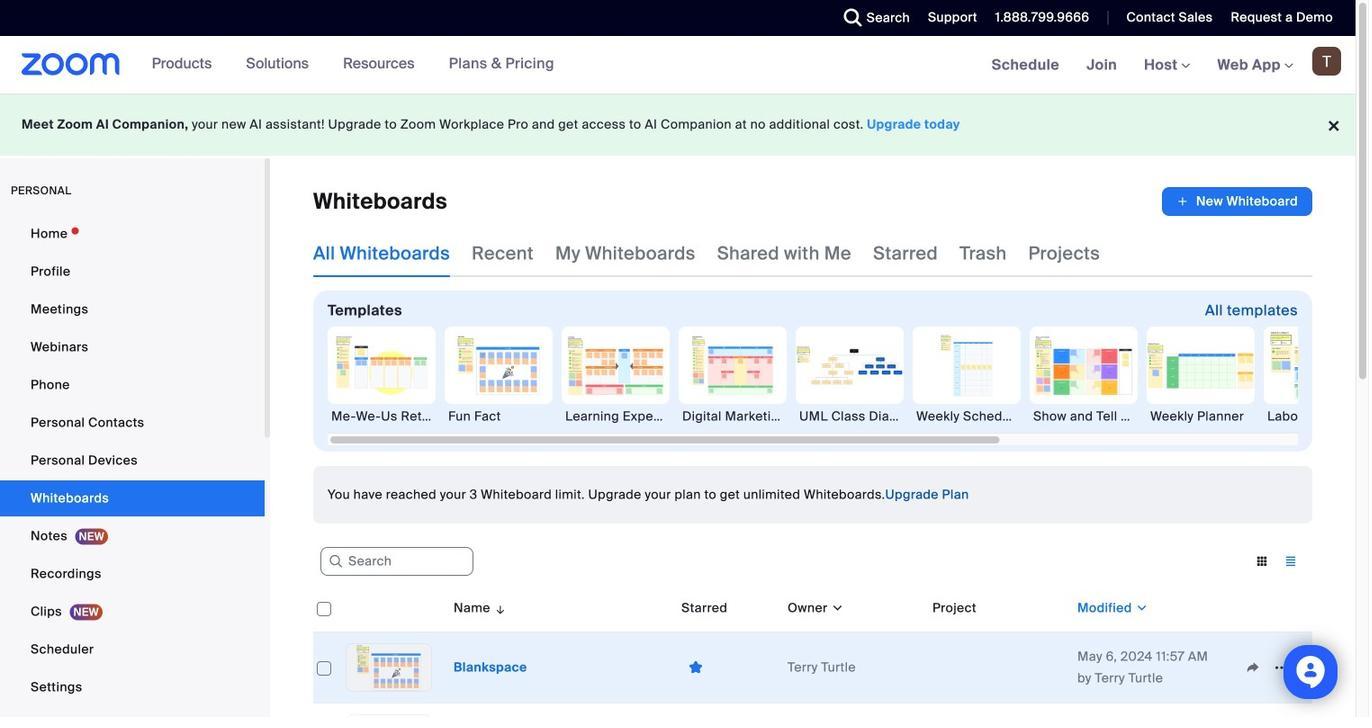 Task type: describe. For each thing, give the bounding box(es) containing it.
Search text field
[[320, 547, 474, 576]]

fun fact element
[[445, 408, 553, 426]]

weekly planner element
[[1147, 408, 1255, 426]]

arrow down image
[[491, 598, 507, 620]]

blankspace, may 6, 2024 11:57 am, modified by terry turtle, link image
[[346, 644, 432, 692]]

share image
[[1239, 660, 1268, 676]]

learning experience canvas element
[[562, 408, 670, 426]]

thumbnail of blankspace image
[[347, 645, 431, 692]]

weekly schedule element
[[913, 408, 1021, 426]]

tabs of all whiteboard page tab list
[[313, 230, 1100, 277]]

product information navigation
[[120, 36, 568, 94]]

grid mode, not selected image
[[1248, 554, 1277, 570]]

profile picture image
[[1313, 47, 1341, 76]]

click to unstar the whiteboard blankspace image
[[681, 660, 710, 677]]

show and tell with a twist element
[[1030, 408, 1138, 426]]



Task type: vqa. For each thing, say whether or not it's contained in the screenshot.
the rightmost Can
no



Task type: locate. For each thing, give the bounding box(es) containing it.
digital marketing canvas element
[[679, 408, 787, 426]]

more options for blankspace image
[[1268, 660, 1296, 676]]

down image
[[828, 600, 844, 618]]

application
[[1162, 187, 1313, 216], [313, 585, 1326, 717], [1239, 655, 1305, 682]]

me-we-us retrospective element
[[328, 408, 436, 426]]

add image
[[1176, 193, 1189, 211]]

zoom logo image
[[22, 53, 120, 76]]

cell
[[925, 633, 1070, 704], [313, 704, 338, 717], [447, 704, 674, 717], [674, 704, 780, 717], [780, 704, 925, 717], [925, 704, 1070, 717], [1070, 704, 1232, 717], [1232, 704, 1313, 717]]

list mode, selected image
[[1277, 554, 1305, 570]]

uml class diagram element
[[796, 408, 904, 426]]

blankspace element
[[454, 660, 527, 676]]

personal menu menu
[[0, 216, 265, 717]]

meetings navigation
[[978, 36, 1356, 95]]

footer
[[0, 94, 1356, 156]]

banner
[[0, 36, 1356, 95]]

laboratory report element
[[1264, 408, 1369, 426]]



